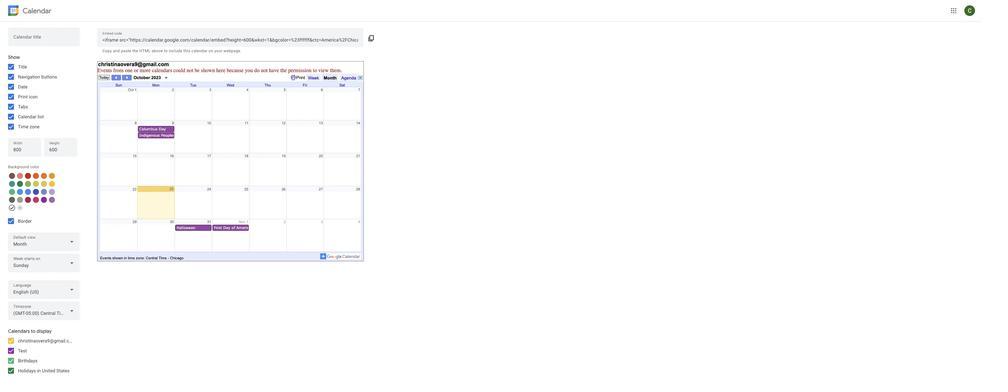 Task type: locate. For each thing, give the bounding box(es) containing it.
add custom color menu item
[[17, 205, 23, 211]]

christinaovera9@gmail.com
[[18, 338, 76, 344]]

0 vertical spatial calendar
[[23, 6, 51, 15]]

to
[[164, 49, 168, 53], [31, 328, 35, 334]]

title
[[18, 64, 27, 70]]

united
[[42, 368, 55, 374]]

icon
[[29, 94, 38, 100]]

None text field
[[13, 35, 75, 44], [103, 35, 359, 45], [13, 35, 75, 44], [103, 35, 359, 45]]

tabs
[[18, 104, 28, 109]]

include
[[169, 49, 182, 53]]

calendar list
[[18, 114, 44, 119]]

the
[[132, 49, 138, 53]]

birch menu item
[[17, 197, 23, 203]]

birthdays
[[18, 358, 38, 364]]

to right the above
[[164, 49, 168, 53]]

tomato menu item
[[25, 173, 31, 179]]

date
[[18, 84, 28, 90]]

navigation
[[18, 74, 40, 80]]

banana menu item
[[49, 181, 55, 187]]

peacock menu item
[[17, 189, 23, 195]]

0 vertical spatial to
[[164, 49, 168, 53]]

None field
[[8, 233, 80, 251], [8, 254, 80, 273], [8, 281, 80, 299], [8, 302, 80, 320], [8, 233, 80, 251], [8, 254, 80, 273], [8, 281, 80, 299], [8, 302, 80, 320]]

and
[[113, 49, 120, 53]]

pistachio menu item
[[25, 181, 31, 187]]

cobalt menu item
[[25, 189, 31, 195]]

blueberry menu item
[[33, 189, 39, 195]]

calendar link
[[7, 4, 51, 19]]

1 vertical spatial calendar
[[18, 114, 36, 119]]

in
[[37, 368, 41, 374]]

display
[[37, 328, 52, 334]]

test
[[18, 348, 27, 354]]

content_copy button
[[364, 30, 379, 46]]

calendars to display
[[8, 328, 52, 334]]

show
[[8, 54, 20, 60]]

buttons
[[41, 74, 57, 80]]

0 horizontal spatial to
[[31, 328, 35, 334]]

sage menu item
[[9, 189, 15, 195]]

calendar
[[23, 6, 51, 15], [18, 114, 36, 119]]

your
[[214, 49, 223, 53]]

color
[[30, 165, 39, 169]]

None number field
[[13, 145, 36, 154], [49, 145, 72, 154], [13, 145, 36, 154], [49, 145, 72, 154]]

to left display
[[31, 328, 35, 334]]

paste
[[121, 49, 131, 53]]

calendars
[[8, 328, 30, 334]]

cocoa menu item
[[9, 173, 15, 179]]

holidays in united states
[[18, 368, 70, 374]]

calendar for calendar list
[[18, 114, 36, 119]]



Task type: describe. For each thing, give the bounding box(es) containing it.
above
[[152, 49, 163, 53]]

webpage.
[[224, 49, 242, 53]]

navigation buttons
[[18, 74, 57, 80]]

cherry blossom menu item
[[33, 197, 39, 203]]

grape menu item
[[41, 197, 47, 203]]

1 horizontal spatial to
[[164, 49, 168, 53]]

calendar for calendar
[[23, 6, 51, 15]]

border
[[18, 219, 32, 224]]

time zone
[[18, 124, 40, 129]]

content_copy
[[368, 35, 375, 42]]

html
[[139, 49, 151, 53]]

print icon
[[18, 94, 38, 100]]

print
[[18, 94, 28, 100]]

citron menu item
[[41, 181, 47, 187]]

copy
[[103, 49, 112, 53]]

states
[[56, 368, 70, 374]]

tangerine menu item
[[33, 173, 39, 179]]

mango menu item
[[49, 173, 55, 179]]

eucalyptus menu item
[[9, 181, 15, 187]]

amethyst menu item
[[49, 197, 55, 203]]

holidays
[[18, 368, 36, 374]]

avocado menu item
[[33, 181, 39, 187]]

time
[[18, 124, 28, 129]]

lavender menu item
[[41, 189, 47, 195]]

list
[[38, 114, 44, 119]]

radicchio menu item
[[25, 197, 31, 203]]

this
[[183, 49, 190, 53]]

flamingo menu item
[[17, 173, 23, 179]]

zone
[[30, 124, 40, 129]]

wisteria menu item
[[49, 189, 55, 195]]

1 vertical spatial to
[[31, 328, 35, 334]]

on
[[209, 49, 213, 53]]

calendar
[[191, 49, 208, 53]]

basil menu item
[[17, 181, 23, 187]]

background color
[[8, 165, 39, 169]]

calendar color menu item
[[9, 205, 15, 211]]

background
[[8, 165, 29, 169]]

pumpkin menu item
[[41, 173, 47, 179]]

graphite menu item
[[9, 197, 15, 203]]

copy and paste the html above to include this calendar on your webpage.
[[103, 49, 242, 53]]



Task type: vqa. For each thing, say whether or not it's contained in the screenshot.
Time zone
yes



